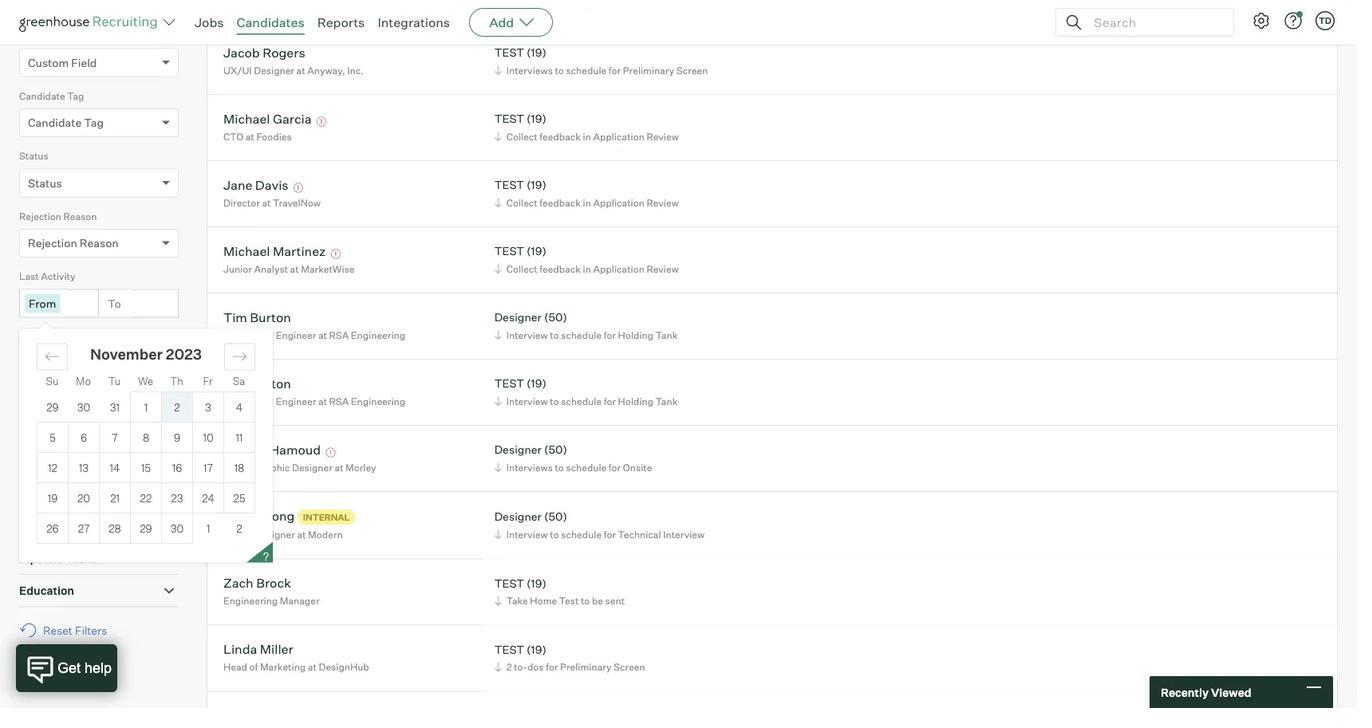 Task type: locate. For each thing, give the bounding box(es) containing it.
1 button down we
[[131, 393, 161, 422]]

2 down 25
[[237, 523, 242, 535]]

designer inside designer (50) interviews to schedule for onsite
[[495, 443, 542, 457]]

1 vertical spatial review
[[647, 197, 679, 209]]

1 horizontal spatial 1
[[207, 523, 210, 535]]

1 senior from the top
[[223, 329, 253, 341]]

1 feedback from the top
[[540, 131, 581, 143]]

tim burton senior civil engineer at rsa engineering for designer
[[223, 309, 405, 341]]

ahmed
[[223, 442, 267, 458]]

civil right 4 "button"
[[255, 396, 274, 408]]

application for jane davis
[[593, 197, 645, 209]]

29 button down the 22 "button"
[[131, 514, 161, 544]]

collect for jane davis
[[507, 197, 538, 209]]

custom down profile
[[19, 30, 54, 42]]

michael up 'cto at foodies'
[[223, 111, 270, 127]]

1 vertical spatial tim
[[223, 376, 247, 392]]

2 engineer from the top
[[276, 396, 316, 408]]

at down rogers
[[297, 64, 305, 76]]

2 vertical spatial collect feedback in application review link
[[492, 262, 683, 277]]

michael inside michael garcia link
[[223, 111, 270, 127]]

2
[[174, 401, 180, 414], [237, 523, 242, 535], [507, 662, 512, 674]]

th
[[170, 375, 183, 388]]

for inside designer (50) interview to schedule for technical interview
[[604, 529, 616, 541]]

3 (19) from the top
[[527, 178, 547, 192]]

0 horizontal spatial 2
[[174, 401, 180, 414]]

1 rsa from the top
[[329, 329, 349, 341]]

to inside designer (50) interview to schedule for technical interview
[[550, 529, 559, 541]]

9 button
[[162, 423, 192, 453]]

tim burton senior civil engineer at rsa engineering up hamoud
[[223, 376, 405, 408]]

screen inside test (19) 2 to-dos for preliminary screen
[[614, 662, 645, 674]]

test
[[495, 46, 524, 60], [495, 112, 524, 126], [495, 178, 524, 192], [495, 244, 524, 258], [495, 377, 524, 391], [495, 577, 524, 591], [495, 643, 524, 657]]

2 tim burton link from the top
[[223, 376, 291, 394]]

home
[[530, 596, 557, 607]]

1 vertical spatial from
[[29, 357, 56, 371]]

5
[[50, 432, 56, 444]]

burton down analyst
[[250, 309, 291, 325]]

preliminary inside test (19) 2 to-dos for preliminary screen
[[560, 662, 612, 674]]

interviews
[[507, 64, 553, 76], [507, 462, 553, 474]]

(19)
[[527, 46, 547, 60], [527, 112, 547, 126], [527, 178, 547, 192], [527, 244, 547, 258], [527, 377, 547, 391], [527, 577, 547, 591], [527, 643, 547, 657]]

5 (19) from the top
[[527, 377, 547, 391]]

3 test from the top
[[495, 178, 524, 192]]

civil down analyst
[[255, 329, 274, 341]]

1 vertical spatial status
[[28, 176, 62, 190]]

engineer
[[276, 329, 316, 341], [276, 396, 316, 408]]

schedule inside test (19) interview to schedule for holding tank
[[561, 396, 602, 408]]

to for designer (50) interview to schedule for technical interview
[[550, 529, 559, 541]]

rsa up ahmed hamoud has been in onsite for more than 21 days image
[[329, 396, 349, 408]]

1 tim burton link from the top
[[223, 309, 291, 328]]

22 button
[[131, 484, 161, 513]]

0 vertical spatial tank
[[656, 329, 678, 341]]

linda miller link
[[223, 642, 293, 660]]

senior down janet
[[223, 529, 253, 541]]

(50) inside designer (50) interviews to schedule for onsite
[[544, 443, 567, 457]]

michael up junior
[[223, 243, 270, 259]]

from up 5
[[29, 417, 56, 431]]

3 from from the top
[[29, 417, 56, 431]]

tim up 4
[[223, 376, 247, 392]]

garcia
[[273, 111, 312, 127]]

25 button
[[224, 484, 255, 513]]

2 holding from the top
[[618, 396, 654, 408]]

6 test from the top
[[495, 577, 524, 591]]

1 collect from the top
[[507, 131, 538, 143]]

to up november
[[108, 297, 121, 311]]

test for junior analyst at marketwise
[[495, 244, 524, 258]]

2 down th
[[174, 401, 180, 414]]

burton right sa
[[250, 376, 291, 392]]

1 vertical spatial feedback
[[540, 197, 581, 209]]

0 vertical spatial 1 button
[[131, 393, 161, 422]]

0 vertical spatial civil
[[255, 329, 274, 341]]

collect feedback in application review link
[[492, 129, 683, 144], [492, 195, 683, 210], [492, 262, 683, 277]]

2 interviews from the top
[[507, 462, 553, 474]]

6 (19) from the top
[[527, 577, 547, 591]]

23 button
[[162, 484, 192, 513]]

preliminary inside test (19) interviews to schedule for preliminary screen
[[623, 64, 675, 76]]

29 button down su
[[37, 392, 68, 422]]

5 button
[[38, 423, 68, 453]]

1 vertical spatial on
[[46, 391, 59, 403]]

interview to schedule for holding tank link up designer (50) interviews to schedule for onsite
[[492, 394, 682, 409]]

0 vertical spatial from
[[29, 297, 56, 311]]

test for director at travelnow
[[495, 178, 524, 192]]

custom
[[19, 30, 54, 42], [28, 56, 69, 70]]

2 review from the top
[[647, 197, 679, 209]]

at right cto
[[246, 131, 254, 143]]

field down details
[[56, 30, 78, 42]]

tag down 'custom field' element
[[67, 90, 84, 102]]

rejection
[[19, 210, 61, 222], [28, 236, 77, 250]]

1 to from the top
[[108, 297, 121, 311]]

at down ahmed hamoud has been in onsite for more than 21 days image
[[335, 462, 344, 474]]

2 interview to schedule for holding tank link from the top
[[492, 394, 682, 409]]

michael garcia has been in application review for more than 5 days image
[[314, 117, 329, 127]]

0 horizontal spatial screen
[[614, 662, 645, 674]]

michael inside michael martinez link
[[223, 243, 270, 259]]

6 button
[[69, 423, 99, 453]]

candidate tag element
[[19, 88, 179, 149]]

1 vertical spatial burton
[[250, 376, 291, 392]]

3 to from the top
[[108, 417, 121, 431]]

1 vertical spatial to
[[108, 357, 121, 371]]

1 horizontal spatial 2 button
[[224, 514, 255, 544]]

engineer up hamoud
[[276, 396, 316, 408]]

michael garcia
[[223, 111, 312, 127]]

for inside designer (50) interview to schedule for holding tank
[[604, 329, 616, 341]]

0 vertical spatial status
[[19, 150, 48, 162]]

test inside test (19) interviews to schedule for preliminary screen
[[495, 46, 524, 60]]

0 vertical spatial review
[[647, 131, 679, 143]]

schedule inside designer (50) interview to schedule for technical interview
[[561, 529, 602, 541]]

rsa down marketwise
[[329, 329, 349, 341]]

(19) inside test (19) take home test to be sent
[[527, 577, 547, 591]]

anyway,
[[307, 64, 345, 76]]

ahmed hamoud has been in onsite for more than 21 days image
[[324, 448, 338, 458]]

for for designer (50) interviews to schedule for onsite
[[609, 462, 621, 474]]

0 horizontal spatial 30 button
[[68, 392, 99, 422]]

30 button down "23" button
[[162, 514, 192, 544]]

designer inside designer (50) interview to schedule for holding tank
[[495, 311, 542, 325]]

15
[[141, 462, 151, 475]]

2 vertical spatial collect
[[507, 263, 538, 275]]

3 application from the top
[[593, 263, 645, 275]]

0 vertical spatial 2 button
[[162, 393, 192, 422]]

0 vertical spatial interviews
[[507, 64, 553, 76]]

engineer for test (19)
[[276, 396, 316, 408]]

4 test from the top
[[495, 244, 524, 258]]

0 vertical spatial preliminary
[[623, 64, 675, 76]]

30 button
[[68, 392, 99, 422], [162, 514, 192, 544]]

1 in from the top
[[583, 131, 591, 143]]

1 interview to schedule for holding tank link from the top
[[492, 328, 682, 343]]

1 horizontal spatial 29
[[140, 523, 152, 535]]

0 horizontal spatial 1
[[144, 401, 148, 414]]

designer (50) interview to schedule for technical interview
[[495, 510, 705, 541]]

29 for bottommost 29 button
[[140, 523, 152, 535]]

tank inside test (19) interview to schedule for holding tank
[[656, 396, 678, 408]]

2 senior from the top
[[223, 396, 253, 408]]

screen inside test (19) interviews to schedule for preliminary screen
[[677, 64, 708, 76]]

travelnow
[[273, 197, 321, 209]]

2 vertical spatial test (19) collect feedback in application review
[[495, 244, 679, 275]]

integrations
[[378, 14, 450, 30]]

1 vertical spatial 29 button
[[131, 514, 161, 544]]

2 tank from the top
[[656, 396, 678, 408]]

jobs
[[195, 14, 224, 30]]

to for designer (50) interview to schedule for holding tank
[[550, 329, 559, 341]]

1 holding from the top
[[618, 329, 654, 341]]

for
[[609, 64, 621, 76], [604, 329, 616, 341], [604, 396, 616, 408], [609, 462, 621, 474], [604, 529, 616, 541], [546, 662, 558, 674]]

1 vertical spatial tim burton senior civil engineer at rsa engineering
[[223, 376, 405, 408]]

7 (19) from the top
[[527, 643, 547, 657]]

to inside designer (50) interviews to schedule for onsite
[[555, 462, 564, 474]]

31
[[110, 401, 120, 414]]

(19) inside test (19) 2 to-dos for preliminary screen
[[527, 643, 547, 657]]

tag
[[67, 90, 84, 102], [84, 116, 104, 130]]

interview to schedule for holding tank link up test (19) interview to schedule for holding tank
[[492, 328, 682, 343]]

at down marketwise
[[318, 329, 327, 341]]

civil for test (19)
[[255, 396, 274, 408]]

field down greenhouse recruiting image
[[71, 56, 97, 70]]

1 horizontal spatial 29 button
[[131, 514, 161, 544]]

test inside test (19) take home test to be sent
[[495, 577, 524, 591]]

tank inside designer (50) interview to schedule for holding tank
[[656, 329, 678, 341]]

senior down ahmed
[[223, 462, 253, 474]]

1 vertical spatial engineering
[[351, 396, 405, 408]]

tim burton link for designer
[[223, 309, 291, 328]]

on up move backward to switch to the previous month. image
[[56, 331, 69, 343]]

2 vertical spatial review
[[647, 263, 679, 275]]

2 to-dos for preliminary screen link
[[492, 660, 649, 675]]

from down last activity
[[29, 297, 56, 311]]

interview to schedule for technical interview link
[[492, 527, 709, 542]]

jacob rogers ux/ui designer at anyway, inc.
[[223, 44, 364, 76]]

tim up the "move forward to switch to the next month." image
[[223, 309, 247, 325]]

application for michael martinez
[[593, 263, 645, 275]]

1 button down 24 button
[[193, 514, 224, 544]]

4 senior from the top
[[223, 529, 253, 541]]

interview
[[507, 329, 548, 341], [507, 396, 548, 408], [507, 529, 548, 541], [663, 529, 705, 541]]

holding inside test (19) interview to schedule for holding tank
[[618, 396, 654, 408]]

field
[[56, 30, 78, 42], [71, 56, 97, 70]]

0 vertical spatial engineering
[[351, 329, 405, 341]]

designer inside designer (50) interview to schedule for technical interview
[[495, 510, 542, 524]]

2 test from the top
[[495, 112, 524, 126]]

1 horizontal spatial 2
[[237, 523, 242, 535]]

2 left to-
[[507, 662, 512, 674]]

application for michael garcia
[[593, 131, 645, 143]]

jane davis link
[[223, 177, 289, 195]]

2 vertical spatial from
[[29, 417, 56, 431]]

collect for michael martinez
[[507, 263, 538, 275]]

29 down the 22 "button"
[[140, 523, 152, 535]]

1 vertical spatial 2 button
[[224, 514, 255, 544]]

1 horizontal spatial screen
[[677, 64, 708, 76]]

2 collect from the top
[[507, 197, 538, 209]]

holding for (19)
[[618, 396, 654, 408]]

linda
[[223, 642, 257, 658]]

at right marketing
[[308, 662, 317, 674]]

candidate down 'custom field' element
[[19, 90, 65, 102]]

for inside test (19) 2 to-dos for preliminary screen
[[546, 662, 558, 674]]

from up su
[[29, 357, 56, 371]]

to for applied on
[[108, 357, 121, 371]]

1 application from the top
[[593, 131, 645, 143]]

1 down 24 button
[[207, 523, 210, 535]]

senior up the "move forward to switch to the next month." image
[[223, 329, 253, 341]]

1 vertical spatial screen
[[614, 662, 645, 674]]

2 to from the top
[[108, 357, 121, 371]]

2 application from the top
[[593, 197, 645, 209]]

engineering
[[351, 329, 405, 341], [351, 396, 405, 408], [223, 596, 278, 607]]

1 vertical spatial (50)
[[544, 443, 567, 457]]

0 vertical spatial 29
[[47, 401, 59, 414]]

interviews to schedule for preliminary screen link
[[492, 63, 712, 78]]

screen for jacob rogers
[[677, 64, 708, 76]]

0 vertical spatial screen
[[677, 64, 708, 76]]

0 vertical spatial candidate
[[19, 90, 65, 102]]

1 tank from the top
[[656, 329, 678, 341]]

feedback for michael garcia
[[540, 131, 581, 143]]

1 test (19) collect feedback in application review from the top
[[495, 112, 679, 143]]

3 collect feedback in application review link from the top
[[492, 262, 683, 277]]

2 button down 25
[[224, 514, 255, 544]]

recently
[[1161, 686, 1209, 700]]

tag up "status" element
[[84, 116, 104, 130]]

integrations link
[[378, 14, 450, 30]]

1 vertical spatial preliminary
[[560, 662, 612, 674]]

tu
[[108, 375, 121, 388]]

feedback for jane davis
[[540, 197, 581, 209]]

30 button down mo
[[68, 392, 99, 422]]

rsa for test (19)
[[329, 396, 349, 408]]

0 vertical spatial rejection
[[19, 210, 61, 222]]

holding inside designer (50) interview to schedule for holding tank
[[618, 329, 654, 341]]

schedule inside designer (50) interviews to schedule for onsite
[[566, 462, 607, 474]]

2 vertical spatial application
[[593, 263, 645, 275]]

interview to schedule for holding tank link for (50)
[[492, 328, 682, 343]]

13 button
[[69, 453, 99, 483]]

0 vertical spatial burton
[[250, 309, 291, 325]]

0 vertical spatial 30
[[77, 401, 90, 414]]

2 rsa from the top
[[329, 396, 349, 408]]

1 interviews from the top
[[507, 64, 553, 76]]

test (19) collect feedback in application review for michael garcia
[[495, 112, 679, 143]]

1 vertical spatial 1 button
[[193, 514, 224, 544]]

7 test from the top
[[495, 643, 524, 657]]

november 2023
[[90, 346, 202, 364]]

collect feedback in application review link for michael garcia
[[492, 129, 683, 144]]

on down su
[[46, 391, 59, 403]]

3 collect from the top
[[507, 263, 538, 275]]

28
[[109, 523, 121, 535]]

1 (19) from the top
[[527, 46, 547, 60]]

tank for (19)
[[656, 396, 678, 408]]

review
[[647, 131, 679, 143], [647, 197, 679, 209], [647, 263, 679, 275]]

for inside designer (50) interviews to schedule for onsite
[[609, 462, 621, 474]]

responsibility
[[19, 520, 97, 534]]

test (19) collect feedback in application review for jane davis
[[495, 178, 679, 209]]

take home test to be sent link
[[492, 594, 629, 609]]

from for hired
[[29, 417, 56, 431]]

last
[[19, 271, 39, 283]]

candidate tag down 'custom field' element
[[19, 90, 84, 102]]

rsa
[[329, 329, 349, 341], [329, 396, 349, 408]]

1 vertical spatial interviews
[[507, 462, 553, 474]]

3 feedback from the top
[[540, 263, 581, 275]]

1 vertical spatial rejection
[[28, 236, 77, 250]]

2 vertical spatial (50)
[[544, 510, 567, 524]]

1 vertical spatial tim burton link
[[223, 376, 291, 394]]

to inside test (19) interviews to schedule for preliminary screen
[[555, 64, 564, 76]]

2 civil from the top
[[255, 396, 274, 408]]

0 vertical spatial collect feedback in application review link
[[492, 129, 683, 144]]

1 vertical spatial michael
[[223, 243, 270, 259]]

holding up onsite
[[618, 396, 654, 408]]

29 right the "hired"
[[47, 401, 59, 414]]

1 vertical spatial interview to schedule for holding tank link
[[492, 394, 682, 409]]

1 test from the top
[[495, 46, 524, 60]]

status down 'candidate tag' element
[[19, 150, 48, 162]]

for inside test (19) interview to schedule for holding tank
[[604, 396, 616, 408]]

for for test (19) interviews to schedule for preliminary screen
[[609, 64, 621, 76]]

1 michael from the top
[[223, 111, 270, 127]]

19 button
[[38, 484, 68, 513]]

3 in from the top
[[583, 263, 591, 275]]

5 test from the top
[[495, 377, 524, 391]]

status up rejection reason element
[[28, 176, 62, 190]]

Search text field
[[1090, 11, 1220, 34]]

2 test (19) collect feedback in application review from the top
[[495, 178, 679, 209]]

0 vertical spatial on
[[56, 331, 69, 343]]

1 vertical spatial tank
[[656, 396, 678, 408]]

interview to schedule for holding tank link for (19)
[[492, 394, 682, 409]]

(50) for janet wong
[[544, 510, 567, 524]]

2 burton from the top
[[250, 376, 291, 392]]

custom down profile details
[[28, 56, 69, 70]]

2 vertical spatial engineering
[[223, 596, 278, 607]]

schedule for test (19) interview to schedule for holding tank
[[561, 396, 602, 408]]

1 vertical spatial in
[[583, 197, 591, 209]]

at inside jacob rogers ux/ui designer at anyway, inc.
[[297, 64, 305, 76]]

to up tu at the bottom of the page
[[108, 357, 121, 371]]

test for senior civil engineer at rsa engineering
[[495, 377, 524, 391]]

0 horizontal spatial preliminary
[[560, 662, 612, 674]]

interviews inside designer (50) interviews to schedule for onsite
[[507, 462, 553, 474]]

2 tim burton senior civil engineer at rsa engineering from the top
[[223, 376, 405, 408]]

to inside test (19) take home test to be sent
[[581, 596, 590, 607]]

0 vertical spatial feedback
[[540, 131, 581, 143]]

custom field down profile details
[[19, 30, 78, 42]]

1 down we
[[144, 401, 148, 414]]

screen for linda miller
[[614, 662, 645, 674]]

for inside test (19) interviews to schedule for preliminary screen
[[609, 64, 621, 76]]

michael martinez has been in application review for more than 5 days image
[[329, 250, 343, 259]]

foodies
[[257, 131, 292, 143]]

0 horizontal spatial 29 button
[[37, 392, 68, 422]]

1 vertical spatial collect feedback in application review link
[[492, 195, 683, 210]]

test for engineering manager
[[495, 577, 524, 591]]

engineer down junior analyst at marketwise
[[276, 329, 316, 341]]

schedule inside test (19) interviews to schedule for preliminary screen
[[566, 64, 607, 76]]

13
[[79, 462, 89, 475]]

interviews for test
[[507, 64, 553, 76]]

2 vertical spatial 2
[[507, 662, 512, 674]]

9
[[174, 432, 180, 444]]

3 review from the top
[[647, 263, 679, 275]]

interview inside test (19) interview to schedule for holding tank
[[507, 396, 548, 408]]

collect
[[507, 131, 538, 143], [507, 197, 538, 209], [507, 263, 538, 275]]

to inside test (19) interview to schedule for holding tank
[[550, 396, 559, 408]]

(19) for cto at foodies
[[527, 112, 547, 126]]

(19) for engineering manager
[[527, 577, 547, 591]]

to up 7
[[108, 417, 121, 431]]

cto at foodies
[[223, 131, 292, 143]]

custom field down greenhouse recruiting image
[[28, 56, 97, 70]]

tim burton link for test
[[223, 376, 291, 394]]

candidate tag up "status" element
[[28, 116, 104, 130]]

rogers
[[263, 44, 305, 60]]

(19) for senior civil engineer at rsa engineering
[[527, 377, 547, 391]]

16
[[172, 462, 182, 475]]

1 (50) from the top
[[544, 311, 567, 325]]

0 vertical spatial tim burton link
[[223, 309, 291, 328]]

0 vertical spatial 1
[[144, 401, 148, 414]]

2 collect feedback in application review link from the top
[[492, 195, 683, 210]]

burton
[[250, 309, 291, 325], [250, 376, 291, 392]]

0 horizontal spatial 2 button
[[162, 393, 192, 422]]

4 (19) from the top
[[527, 244, 547, 258]]

0 vertical spatial interview to schedule for holding tank link
[[492, 328, 682, 343]]

1 vertical spatial reason
[[80, 236, 119, 250]]

2 tim from the top
[[223, 376, 247, 392]]

0 vertical spatial michael
[[223, 111, 270, 127]]

schedule for designer (50) interview to schedule for holding tank
[[561, 329, 602, 341]]

24 button
[[193, 484, 223, 513]]

30 down "23" button
[[171, 523, 184, 535]]

reset filters
[[43, 624, 107, 638]]

senior down sa
[[223, 396, 253, 408]]

1 tim burton senior civil engineer at rsa engineering from the top
[[223, 309, 405, 341]]

to for last activity
[[108, 297, 121, 311]]

0 vertical spatial (50)
[[544, 311, 567, 325]]

interviews inside test (19) interviews to schedule for preliminary screen
[[507, 64, 553, 76]]

candidate up "status" element
[[28, 116, 82, 130]]

1 collect feedback in application review link from the top
[[492, 129, 683, 144]]

test (19) 2 to-dos for preliminary screen
[[495, 643, 645, 674]]

1 vertical spatial 30 button
[[162, 514, 192, 544]]

custom field
[[19, 30, 78, 42], [28, 56, 97, 70]]

holding up test (19) interview to schedule for holding tank
[[618, 329, 654, 341]]

tim burton link up 4
[[223, 376, 291, 394]]

rejection reason up activity
[[28, 236, 119, 250]]

schedule inside designer (50) interview to schedule for holding tank
[[561, 329, 602, 341]]

michael
[[223, 111, 270, 127], [223, 243, 270, 259]]

2 feedback from the top
[[540, 197, 581, 209]]

tim for test
[[223, 376, 247, 392]]

3 test (19) collect feedback in application review from the top
[[495, 244, 679, 275]]

0 vertical spatial rsa
[[329, 329, 349, 341]]

31 button
[[99, 392, 130, 422]]

2 from from the top
[[29, 357, 56, 371]]

morley
[[346, 462, 376, 474]]

1 vertical spatial rejection reason
[[28, 236, 119, 250]]

civil
[[255, 329, 274, 341], [255, 396, 274, 408]]

3 (50) from the top
[[544, 510, 567, 524]]

status
[[19, 150, 48, 162], [28, 176, 62, 190]]

(19) inside test (19) interview to schedule for holding tank
[[527, 377, 547, 391]]

2 in from the top
[[583, 197, 591, 209]]

2 (19) from the top
[[527, 112, 547, 126]]

for for test (19) 2 to-dos for preliminary screen
[[546, 662, 558, 674]]

1 burton from the top
[[250, 309, 291, 325]]

collect for michael garcia
[[507, 131, 538, 143]]

29 for 29 button to the top
[[47, 401, 59, 414]]

1 vertical spatial 2
[[237, 523, 242, 535]]

(50) inside designer (50) interview to schedule for technical interview
[[544, 510, 567, 524]]

director at travelnow
[[223, 197, 321, 209]]

0 vertical spatial holding
[[618, 329, 654, 341]]

28 button
[[100, 514, 130, 544]]

2 michael from the top
[[223, 243, 270, 259]]

1 vertical spatial engineer
[[276, 396, 316, 408]]

burton for test
[[250, 376, 291, 392]]

wong
[[260, 508, 295, 524]]

schedule for test (19) interviews to schedule for preliminary screen
[[566, 64, 607, 76]]

2 horizontal spatial 2
[[507, 662, 512, 674]]

0 horizontal spatial 30
[[77, 401, 90, 414]]

move forward to switch to the next month. image
[[232, 349, 247, 364]]

test (19) collect feedback in application review for michael martinez
[[495, 244, 679, 275]]

test inside test (19) interview to schedule for holding tank
[[495, 377, 524, 391]]

0 vertical spatial engineer
[[276, 329, 316, 341]]

0 vertical spatial in
[[583, 131, 591, 143]]

0 vertical spatial to
[[108, 297, 121, 311]]

(19) for director at travelnow
[[527, 178, 547, 192]]

0 horizontal spatial 29
[[47, 401, 59, 414]]

1 civil from the top
[[255, 329, 274, 341]]

30 down mo
[[77, 401, 90, 414]]

2 vertical spatial in
[[583, 263, 591, 275]]

1 vertical spatial 1
[[207, 523, 210, 535]]

1 engineer from the top
[[276, 329, 316, 341]]

inc.
[[347, 64, 364, 76]]

november
[[90, 346, 163, 364]]

interview inside designer (50) interview to schedule for holding tank
[[507, 329, 548, 341]]

tim burton link up the "move forward to switch to the next month." image
[[223, 309, 291, 328]]

at down davis
[[262, 197, 271, 209]]

1 review from the top
[[647, 131, 679, 143]]

rejection reason down "status" element
[[19, 210, 97, 222]]

jane davis has been in application review for more than 5 days image
[[291, 183, 306, 193]]

to inside designer (50) interview to schedule for holding tank
[[550, 329, 559, 341]]

29
[[47, 401, 59, 414], [140, 523, 152, 535]]

tank for (50)
[[656, 329, 678, 341]]

in for michael garcia
[[583, 131, 591, 143]]

1 tim from the top
[[223, 309, 247, 325]]

2 button down th
[[162, 393, 192, 422]]

1 horizontal spatial 30 button
[[162, 514, 192, 544]]

2023
[[166, 346, 202, 364]]

tim burton senior civil engineer at rsa engineering down marketwise
[[223, 309, 405, 341]]

2 (50) from the top
[[544, 443, 567, 457]]



Task type: describe. For each thing, give the bounding box(es) containing it.
0 vertical spatial 29 button
[[37, 392, 68, 422]]

for for test (19) interview to schedule for holding tank
[[604, 396, 616, 408]]

1 vertical spatial 30
[[171, 523, 184, 535]]

designhub
[[319, 662, 369, 674]]

on for hired on
[[46, 391, 59, 403]]

junior analyst at marketwise
[[223, 263, 355, 275]]

21 button
[[100, 484, 130, 513]]

to-
[[514, 662, 528, 674]]

test inside test (19) 2 to-dos for preliminary screen
[[495, 643, 524, 657]]

7
[[112, 432, 118, 444]]

review for jane davis
[[647, 197, 679, 209]]

fr
[[203, 375, 213, 388]]

ahmed hamoud link
[[223, 442, 321, 460]]

engineer for designer (50)
[[276, 329, 316, 341]]

rejection reason element
[[19, 209, 179, 269]]

civil for designer (50)
[[255, 329, 274, 341]]

15 button
[[131, 453, 161, 483]]

1 vertical spatial custom
[[28, 56, 69, 70]]

jane
[[223, 177, 253, 193]]

at inside linda miller head of marketing at designhub
[[308, 662, 317, 674]]

1 vertical spatial field
[[71, 56, 97, 70]]

november 2023 region
[[19, 329, 745, 575]]

hired
[[19, 391, 44, 403]]

hamoud
[[269, 442, 321, 458]]

schedule for designer (50) interviews to schedule for onsite
[[566, 462, 607, 474]]

onsite
[[623, 462, 652, 474]]

0 vertical spatial 30 button
[[68, 392, 99, 422]]

jane davis
[[223, 177, 289, 193]]

graphic
[[255, 462, 290, 474]]

take
[[507, 596, 528, 607]]

(50) for ahmed hamoud
[[544, 443, 567, 457]]

0 vertical spatial custom
[[19, 30, 54, 42]]

at left modern in the bottom of the page
[[297, 529, 306, 541]]

zach brock link
[[223, 576, 291, 594]]

interview for designer (50) interview to schedule for technical interview
[[507, 529, 548, 541]]

tim burton senior civil engineer at rsa engineering for test
[[223, 376, 405, 408]]

custom field element
[[19, 28, 179, 88]]

review for michael garcia
[[647, 131, 679, 143]]

pipeline tasks
[[19, 552, 97, 566]]

0 vertical spatial custom field
[[19, 30, 78, 42]]

martinez
[[273, 243, 326, 259]]

7 button
[[100, 423, 130, 453]]

engineering inside zach brock engineering manager
[[223, 596, 278, 607]]

to for test (19) interview to schedule for holding tank
[[550, 396, 559, 408]]

1 from from the top
[[29, 297, 56, 311]]

filters
[[75, 624, 107, 638]]

1 vertical spatial candidate
[[28, 116, 82, 130]]

21
[[110, 492, 120, 505]]

designer (50) interview to schedule for holding tank
[[495, 311, 678, 341]]

from for applied
[[29, 357, 56, 371]]

janet
[[223, 508, 257, 524]]

test for cto at foodies
[[495, 112, 524, 126]]

11 button
[[224, 423, 255, 453]]

modern
[[308, 529, 343, 541]]

0 vertical spatial field
[[56, 30, 78, 42]]

engineering for test (19)
[[351, 396, 405, 408]]

8 button
[[131, 423, 161, 453]]

show
[[39, 452, 66, 465]]

18 button
[[224, 453, 255, 483]]

preliminary for jacob rogers
[[623, 64, 675, 76]]

td button
[[1313, 8, 1338, 34]]

preliminary for linda miller
[[560, 662, 612, 674]]

applied on
[[19, 331, 69, 343]]

td button
[[1316, 11, 1335, 30]]

4 button
[[224, 393, 255, 422]]

test (19) take home test to be sent
[[495, 577, 625, 607]]

collect feedback in application review link for jane davis
[[492, 195, 683, 210]]

jacob
[[223, 44, 260, 60]]

14
[[110, 462, 120, 475]]

reports
[[317, 14, 365, 30]]

burton for designer
[[250, 309, 291, 325]]

candidates link
[[237, 14, 305, 30]]

marketwise
[[301, 263, 355, 275]]

? button
[[247, 542, 273, 563]]

to for hired on
[[108, 417, 121, 431]]

head
[[223, 662, 247, 674]]

designer inside jacob rogers ux/ui designer at anyway, inc.
[[254, 64, 294, 76]]

interview for test (19) interview to schedule for holding tank
[[507, 396, 548, 408]]

in for michael martinez
[[583, 263, 591, 275]]

add button
[[469, 8, 553, 37]]

duplicates
[[112, 452, 162, 465]]

ux/ui
[[223, 64, 252, 76]]

2 inside test (19) 2 to-dos for preliminary screen
[[507, 662, 512, 674]]

at up ahmed hamoud has been in onsite for more than 21 days image
[[318, 396, 327, 408]]

1 vertical spatial tag
[[84, 116, 104, 130]]

3 senior from the top
[[223, 462, 253, 474]]

potential
[[68, 452, 110, 465]]

details
[[57, 5, 95, 19]]

move backward to switch to the previous month. image
[[45, 349, 60, 364]]

holding for (50)
[[618, 329, 654, 341]]

ahmed hamoud
[[223, 442, 321, 458]]

feedback for michael martinez
[[540, 263, 581, 275]]

configure image
[[1252, 11, 1271, 30]]

for for designer (50) interview to schedule for technical interview
[[604, 529, 616, 541]]

rsa for designer (50)
[[329, 329, 349, 341]]

10
[[203, 432, 214, 444]]

michael martinez link
[[223, 243, 326, 262]]

0 vertical spatial reason
[[63, 210, 97, 222]]

miller
[[260, 642, 293, 658]]

(19) for junior analyst at marketwise
[[527, 244, 547, 258]]

collect feedback in application review link for michael martinez
[[492, 262, 683, 277]]

linda miller head of marketing at designhub
[[223, 642, 369, 674]]

to for test (19) interviews to schedule for preliminary screen
[[555, 64, 564, 76]]

interview for designer (50) interview to schedule for holding tank
[[507, 329, 548, 341]]

engineering for designer (50)
[[351, 329, 405, 341]]

td
[[1319, 15, 1332, 26]]

3 button
[[193, 393, 223, 422]]

on for applied on
[[56, 331, 69, 343]]

0 horizontal spatial 1 button
[[131, 393, 161, 422]]

(50) inside designer (50) interview to schedule for holding tank
[[544, 311, 567, 325]]

1 vertical spatial candidate tag
[[28, 116, 104, 130]]

3
[[205, 401, 211, 414]]

dos
[[528, 662, 544, 674]]

19
[[48, 492, 58, 505]]

status element
[[19, 149, 179, 209]]

26
[[47, 523, 59, 535]]

12 button
[[38, 453, 68, 483]]

6
[[81, 432, 87, 444]]

michael for michael martinez
[[223, 243, 270, 259]]

0 vertical spatial tag
[[67, 90, 84, 102]]

schedule for designer (50) interview to schedule for technical interview
[[561, 529, 602, 541]]

analyst
[[254, 263, 288, 275]]

0 vertical spatial candidate tag
[[19, 90, 84, 102]]

jacob rogers link
[[223, 44, 305, 63]]

brock
[[256, 576, 291, 592]]

cto
[[223, 131, 244, 143]]

we
[[138, 375, 153, 388]]

janet wong
[[223, 508, 295, 524]]

16 button
[[162, 453, 192, 483]]

senior graphic designer at morley
[[223, 462, 376, 474]]

0 vertical spatial rejection reason
[[19, 210, 97, 222]]

(19) inside test (19) interviews to schedule for preliminary screen
[[527, 46, 547, 60]]

tim for designer
[[223, 309, 247, 325]]

greenhouse recruiting image
[[19, 13, 163, 32]]

0 vertical spatial 2
[[174, 401, 180, 414]]

20 button
[[69, 484, 99, 513]]

to for designer (50) interviews to schedule for onsite
[[555, 462, 564, 474]]

interviews for designer
[[507, 462, 553, 474]]

manager
[[280, 596, 320, 607]]

11
[[236, 432, 243, 444]]

27
[[78, 523, 90, 535]]

director
[[223, 197, 260, 209]]

1 horizontal spatial 1 button
[[193, 514, 224, 544]]

candidates
[[237, 14, 305, 30]]

1 vertical spatial custom field
[[28, 56, 97, 70]]

review for michael martinez
[[647, 263, 679, 275]]

michael for michael garcia
[[223, 111, 270, 127]]

recently viewed
[[1161, 686, 1252, 700]]

at down martinez
[[290, 263, 299, 275]]

add
[[489, 14, 514, 30]]

profile details
[[19, 5, 95, 19]]

activity
[[41, 271, 75, 283]]

27 button
[[69, 514, 99, 544]]

internal
[[303, 512, 350, 523]]

23
[[171, 492, 183, 505]]

in for jane davis
[[583, 197, 591, 209]]

test (19) interviews to schedule for preliminary screen
[[495, 46, 708, 76]]

education
[[19, 584, 74, 598]]

for for designer (50) interview to schedule for holding tank
[[604, 329, 616, 341]]



Task type: vqa. For each thing, say whether or not it's contained in the screenshot.


